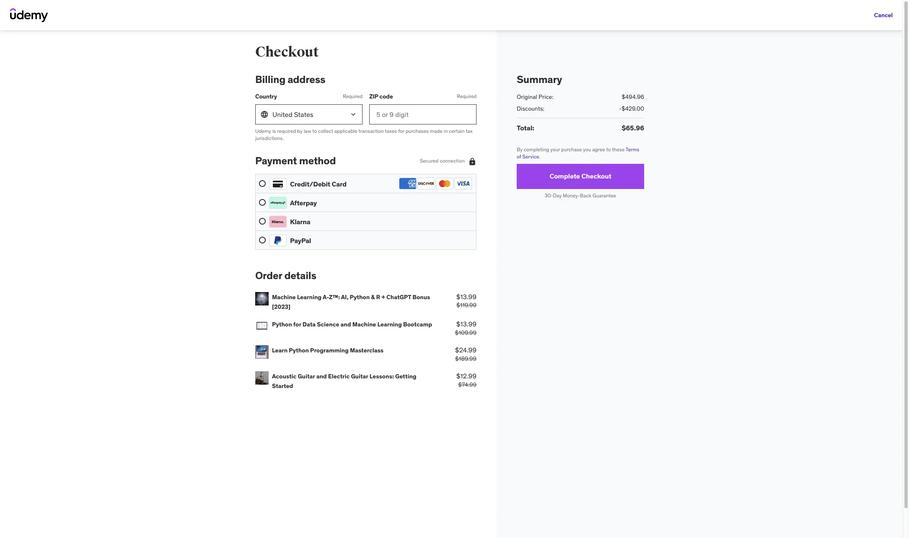Task type: vqa. For each thing, say whether or not it's contained in the screenshot.
Python
yes



Task type: locate. For each thing, give the bounding box(es) containing it.
$13.99 $109.99
[[455, 320, 477, 337]]

visa image
[[455, 178, 472, 190]]

$13.99 $119.99
[[457, 293, 477, 309]]

buyables image left learn
[[255, 346, 269, 359]]

0 vertical spatial to
[[313, 128, 317, 134]]

lessons:
[[370, 373, 394, 381]]

completing
[[524, 146, 550, 153]]

$429.00
[[622, 105, 645, 112]]

0 horizontal spatial learning
[[297, 294, 322, 301]]

1 buyables image from the top
[[255, 292, 269, 306]]

back
[[580, 192, 592, 199]]

credit/debit
[[290, 180, 331, 188]]

1 vertical spatial $13.99
[[457, 320, 477, 329]]

guarantee
[[593, 192, 617, 199]]

0 horizontal spatial guitar
[[298, 373, 315, 381]]

-
[[620, 105, 622, 112]]

0 vertical spatial learning
[[297, 294, 322, 301]]

taxes
[[385, 128, 397, 134]]

r
[[376, 294, 381, 301]]

service
[[523, 153, 540, 160]]

1 horizontal spatial and
[[341, 321, 351, 329]]

2 buyables image from the top
[[255, 346, 269, 359]]

guitar
[[298, 373, 315, 381], [351, 373, 369, 381]]

checkout inside button
[[582, 172, 612, 180]]

started
[[272, 382, 293, 390]]

machine
[[272, 294, 296, 301], [353, 321, 376, 329]]

0 vertical spatial and
[[341, 321, 351, 329]]

$13.99
[[457, 293, 477, 301], [457, 320, 477, 329]]

learning left bootcamp
[[378, 321, 402, 329]]

3 buyables image from the top
[[255, 372, 269, 385]]

guitar right electric
[[351, 373, 369, 381]]

to left these
[[607, 146, 611, 153]]

method
[[299, 155, 336, 168]]

your
[[551, 146, 560, 153]]

1 vertical spatial buyables image
[[255, 346, 269, 359]]

is
[[273, 128, 276, 134]]

$189.99
[[456, 355, 477, 363]]

for
[[399, 128, 405, 134], [294, 321, 301, 329]]

card image
[[269, 178, 287, 190]]

total:
[[517, 124, 535, 132]]

0 horizontal spatial checkout
[[255, 43, 319, 61]]

data
[[303, 321, 316, 329]]

law
[[304, 128, 311, 134]]

order
[[255, 269, 282, 282]]

5 or 9 digit text field
[[370, 104, 477, 124]]

and right science
[[341, 321, 351, 329]]

learning left a- on the bottom left of the page
[[297, 294, 322, 301]]

0 vertical spatial python
[[350, 294, 370, 301]]

1 horizontal spatial required
[[457, 93, 477, 100]]

order details
[[255, 269, 317, 282]]

to right law
[[313, 128, 317, 134]]

1 vertical spatial checkout
[[582, 172, 612, 180]]

for left data
[[294, 321, 301, 329]]

billing address
[[255, 73, 326, 86]]

by
[[297, 128, 303, 134]]

1 required from the left
[[343, 93, 363, 100]]

1 horizontal spatial learning
[[378, 321, 402, 329]]

machine inside machine learning a-z™: ai, python & r + chatgpt bonus [2023]
[[272, 294, 296, 301]]

machine learning a-z™: ai, python & r + chatgpt bonus [2023]
[[272, 294, 431, 311]]

buyables image
[[255, 292, 269, 306], [255, 346, 269, 359], [255, 372, 269, 385]]

udemy
[[255, 128, 271, 134]]

30-
[[545, 192, 554, 199]]

1 vertical spatial for
[[294, 321, 301, 329]]

1 vertical spatial machine
[[353, 321, 376, 329]]

0 horizontal spatial and
[[317, 373, 327, 381]]

guitar right the acoustic
[[298, 373, 315, 381]]

and inside acoustic guitar and electric guitar lessons: getting started
[[317, 373, 327, 381]]

buyables image left [2023]
[[255, 292, 269, 306]]

required for country
[[343, 93, 363, 100]]

purchase
[[562, 146, 582, 153]]

python left &
[[350, 294, 370, 301]]

to inside the udemy is required by law to collect applicable transaction taxes for purchases made in certain tax jurisdictions.
[[313, 128, 317, 134]]

0 vertical spatial $13.99
[[457, 293, 477, 301]]

0 horizontal spatial to
[[313, 128, 317, 134]]

checkout up billing address at the left of the page
[[255, 43, 319, 61]]

made
[[430, 128, 443, 134]]

2 $13.99 from the top
[[457, 320, 477, 329]]

checkout up guarantee
[[582, 172, 612, 180]]

afterpay
[[290, 199, 317, 207]]

$13.99 inside $13.99 $109.99
[[457, 320, 477, 329]]

python right learn
[[289, 347, 309, 355]]

0 horizontal spatial for
[[294, 321, 301, 329]]

you
[[584, 146, 592, 153]]

klarna
[[290, 218, 311, 226]]

payment
[[255, 155, 297, 168]]

secured connection
[[420, 158, 465, 164]]

0 vertical spatial machine
[[272, 294, 296, 301]]

1 horizontal spatial guitar
[[351, 373, 369, 381]]

learning inside machine learning a-z™: ai, python & r + chatgpt bonus [2023]
[[297, 294, 322, 301]]

1 horizontal spatial to
[[607, 146, 611, 153]]

1 $13.99 from the top
[[457, 293, 477, 301]]

connection
[[440, 158, 465, 164]]

$13.99 up $109.99
[[457, 320, 477, 329]]

required
[[343, 93, 363, 100], [457, 93, 477, 100]]

programming
[[310, 347, 349, 355]]

1 guitar from the left
[[298, 373, 315, 381]]

discounts:
[[517, 105, 545, 112]]

$119.99
[[457, 302, 477, 309]]

and left electric
[[317, 373, 327, 381]]

and
[[341, 321, 351, 329], [317, 373, 327, 381]]

original
[[517, 93, 538, 101]]

$13.99 up $119.99
[[457, 293, 477, 301]]

$109.99
[[455, 329, 477, 337]]

klarna button
[[259, 216, 473, 228]]

masterclass
[[350, 347, 384, 355]]

buyables image left started
[[255, 372, 269, 385]]

to
[[313, 128, 317, 134], [607, 146, 611, 153]]

billing
[[255, 73, 286, 86]]

0 horizontal spatial required
[[343, 93, 363, 100]]

cancel button
[[875, 7, 893, 23]]

0 horizontal spatial machine
[[272, 294, 296, 301]]

machine up [2023]
[[272, 294, 296, 301]]

machine up masterclass
[[353, 321, 376, 329]]

python
[[350, 294, 370, 301], [272, 321, 292, 329], [289, 347, 309, 355]]

0 vertical spatial buyables image
[[255, 292, 269, 306]]

1 vertical spatial and
[[317, 373, 327, 381]]

1 horizontal spatial for
[[399, 128, 405, 134]]

jurisdictions.
[[255, 135, 284, 141]]

2 guitar from the left
[[351, 373, 369, 381]]

ai,
[[341, 294, 349, 301]]

1 horizontal spatial checkout
[[582, 172, 612, 180]]

0 vertical spatial for
[[399, 128, 405, 134]]

payment method element
[[255, 155, 477, 250]]

for right taxes
[[399, 128, 405, 134]]

2 required from the left
[[457, 93, 477, 100]]

required up tax
[[457, 93, 477, 100]]

1 vertical spatial python
[[272, 321, 292, 329]]

required left zip
[[343, 93, 363, 100]]

acoustic
[[272, 373, 297, 381]]

2 vertical spatial buyables image
[[255, 372, 269, 385]]

- $429.00
[[620, 105, 645, 112]]

$12.99 $74.99
[[457, 372, 477, 389]]

python down [2023]
[[272, 321, 292, 329]]



Task type: describe. For each thing, give the bounding box(es) containing it.
zip code
[[370, 93, 393, 100]]

0 vertical spatial checkout
[[255, 43, 319, 61]]

science
[[317, 321, 340, 329]]

bonus
[[413, 294, 431, 301]]

required for zip code
[[457, 93, 477, 100]]

[2023]
[[272, 303, 291, 311]]

chatgpt
[[387, 294, 412, 301]]

paypal image
[[269, 235, 287, 247]]

of
[[517, 153, 522, 160]]

secured
[[420, 158, 439, 164]]

address
[[288, 73, 326, 86]]

amex image
[[399, 178, 417, 190]]

klarna image
[[269, 216, 287, 228]]

zip
[[370, 93, 379, 100]]

udemy is required by law to collect applicable transaction taxes for purchases made in certain tax jurisdictions.
[[255, 128, 473, 141]]

complete checkout button
[[517, 164, 645, 189]]

afterpay image
[[269, 197, 287, 209]]

$74.99
[[459, 381, 477, 389]]

terms of service
[[517, 146, 640, 160]]

$65.96
[[622, 124, 645, 132]]

terms of service link
[[517, 146, 640, 160]]

in
[[444, 128, 448, 134]]

transaction
[[359, 128, 384, 134]]

details
[[285, 269, 317, 282]]

tax
[[466, 128, 473, 134]]

$24.99
[[455, 346, 477, 355]]

1 vertical spatial to
[[607, 146, 611, 153]]

python for data science and machine learning bootcamp
[[272, 321, 432, 329]]

summary
[[517, 73, 563, 86]]

applicable
[[335, 128, 358, 134]]

$494.96
[[622, 93, 645, 101]]

payment method
[[255, 155, 336, 168]]

discover image
[[418, 178, 435, 190]]

udemy image
[[10, 8, 48, 22]]

acoustic guitar and electric guitar lessons: getting started
[[272, 373, 417, 390]]

original price:
[[517, 93, 554, 101]]

paypal button
[[259, 235, 473, 247]]

mastercard image
[[436, 178, 454, 190]]

day
[[554, 192, 562, 199]]

python inside machine learning a-z™: ai, python & r + chatgpt bonus [2023]
[[350, 294, 370, 301]]

price:
[[539, 93, 554, 101]]

collect
[[318, 128, 333, 134]]

code
[[380, 93, 393, 100]]

money-
[[563, 192, 580, 199]]

credit/debit card button
[[259, 178, 473, 190]]

agree
[[593, 146, 606, 153]]

terms
[[626, 146, 640, 153]]

required
[[277, 128, 296, 134]]

&
[[371, 294, 375, 301]]

z™:
[[329, 294, 340, 301]]

by
[[517, 146, 523, 153]]

30-day money-back guarantee
[[545, 192, 617, 199]]

$13.99 for $13.99 $109.99
[[457, 320, 477, 329]]

certain
[[449, 128, 465, 134]]

$13.99 for $13.99 $119.99
[[457, 293, 477, 301]]

card
[[332, 180, 347, 188]]

a-
[[323, 294, 329, 301]]

learn
[[272, 347, 288, 355]]

.
[[540, 153, 541, 160]]

buyables image for $24.99
[[255, 346, 269, 359]]

bootcamp
[[404, 321, 432, 329]]

$12.99
[[457, 372, 477, 381]]

for inside the udemy is required by law to collect applicable transaction taxes for purchases made in certain tax jurisdictions.
[[399, 128, 405, 134]]

afterpay button
[[259, 197, 473, 209]]

purchases
[[406, 128, 429, 134]]

buyables image for $12.99
[[255, 372, 269, 385]]

cancel
[[875, 11, 893, 19]]

by completing your purchase you agree to these
[[517, 146, 626, 153]]

small image
[[469, 157, 477, 166]]

+
[[382, 294, 385, 301]]

these
[[612, 146, 625, 153]]

getting
[[396, 373, 417, 381]]

summary element
[[517, 73, 645, 133]]

buyables image
[[255, 320, 269, 333]]

1 horizontal spatial machine
[[353, 321, 376, 329]]

2 vertical spatial python
[[289, 347, 309, 355]]

order details element
[[255, 269, 477, 394]]

complete checkout
[[550, 172, 612, 180]]

billing address element
[[255, 73, 477, 142]]

learn python programming masterclass
[[272, 347, 384, 355]]

paypal
[[290, 236, 311, 245]]

1 vertical spatial learning
[[378, 321, 402, 329]]

credit/debit card
[[290, 180, 347, 188]]

buyables image for $13.99
[[255, 292, 269, 306]]

country
[[255, 93, 277, 100]]

for inside order details element
[[294, 321, 301, 329]]

$24.99 $189.99
[[455, 346, 477, 363]]



